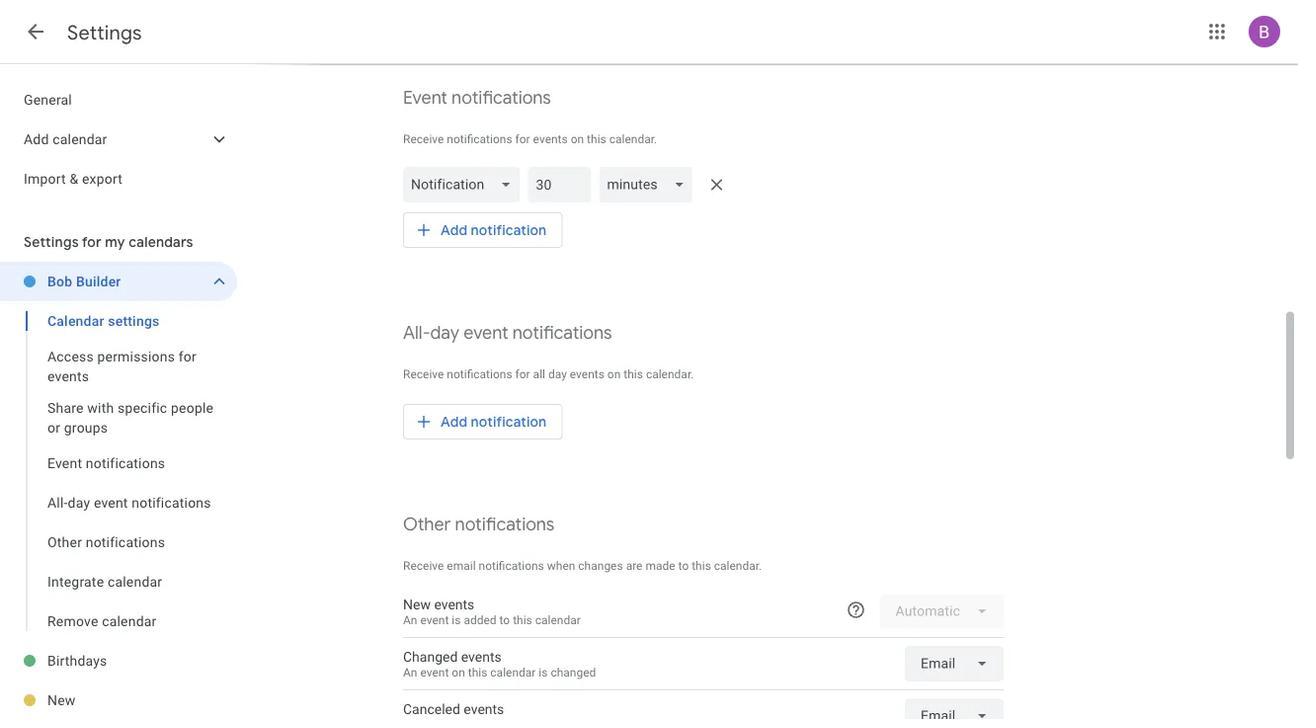Task type: vqa. For each thing, say whether or not it's contained in the screenshot.
Holidays in United States
no



Task type: locate. For each thing, give the bounding box(es) containing it.
0 vertical spatial calendar.
[[609, 132, 657, 146]]

0 vertical spatial new
[[403, 597, 431, 613]]

is left changed
[[539, 665, 548, 679]]

calendar up & at the top
[[53, 131, 107, 147]]

add notification button down 'minutes in advance for notification' number field
[[403, 207, 563, 254]]

event up canceled
[[420, 665, 449, 679]]

calendar up "remove calendar"
[[108, 574, 162, 590]]

new down birthdays
[[47, 692, 76, 709]]

remove
[[47, 613, 98, 629]]

calendar settings
[[47, 313, 160, 329]]

1 vertical spatial add notification button
[[403, 398, 563, 446]]

1 vertical spatial new
[[47, 692, 76, 709]]

1 vertical spatial add
[[441, 221, 468, 239]]

for inside access permissions for events
[[179, 348, 197, 365]]

an
[[403, 613, 417, 627], [403, 665, 417, 679]]

an for new events
[[403, 613, 417, 627]]

2 an from the top
[[403, 665, 417, 679]]

this inside changed events an event on this calendar is changed
[[468, 665, 488, 679]]

calendar for add calendar
[[53, 131, 107, 147]]

settings for my calendars tree
[[0, 262, 237, 720]]

settings heading
[[67, 20, 142, 45]]

2 receive from the top
[[403, 368, 444, 381]]

0 vertical spatial an
[[403, 613, 417, 627]]

1 vertical spatial event notifications
[[47, 455, 165, 471]]

0 vertical spatial add notification
[[441, 221, 547, 239]]

is left "added"
[[452, 613, 461, 627]]

1 vertical spatial day
[[548, 368, 567, 381]]

on
[[571, 132, 584, 146], [608, 368, 621, 381], [452, 665, 465, 679]]

0 vertical spatial to
[[678, 559, 689, 573]]

bob builder tree item
[[0, 262, 237, 301]]

1 vertical spatial receive
[[403, 368, 444, 381]]

integrate calendar
[[47, 574, 162, 590]]

all-
[[403, 322, 430, 344], [47, 495, 68, 511]]

1 vertical spatial is
[[539, 665, 548, 679]]

events down changed events an event on this calendar is changed
[[464, 701, 504, 718]]

new inside 'link'
[[47, 692, 76, 709]]

1 vertical spatial add notification
[[441, 413, 547, 431]]

0 vertical spatial settings
[[67, 20, 142, 45]]

1 horizontal spatial event notifications
[[403, 86, 551, 109]]

calendar for integrate calendar
[[108, 574, 162, 590]]

new link
[[47, 681, 237, 720]]

calendar up birthdays tree item
[[102, 613, 157, 629]]

2 vertical spatial calendar.
[[714, 559, 762, 573]]

1 vertical spatial settings
[[24, 233, 79, 251]]

calendar.
[[609, 132, 657, 146], [646, 368, 694, 381], [714, 559, 762, 573]]

other up email
[[403, 513, 451, 536]]

2 horizontal spatial on
[[608, 368, 621, 381]]

0 horizontal spatial all-day event notifications
[[47, 495, 211, 511]]

2 vertical spatial add
[[441, 413, 468, 431]]

0 horizontal spatial other
[[47, 534, 82, 550]]

new up changed on the left bottom of the page
[[403, 597, 431, 613]]

receive email notifications when changes are made to this calendar.
[[403, 559, 762, 573]]

this
[[587, 132, 606, 146], [624, 368, 643, 381], [692, 559, 711, 573], [513, 613, 532, 627], [468, 665, 488, 679]]

new
[[403, 597, 431, 613], [47, 692, 76, 709]]

receive for event
[[403, 132, 444, 146]]

1 vertical spatial all-day event notifications
[[47, 495, 211, 511]]

1 horizontal spatial event
[[403, 86, 448, 109]]

None field
[[403, 167, 528, 203], [599, 167, 701, 203], [905, 646, 1004, 682], [905, 699, 1004, 720], [403, 167, 528, 203], [599, 167, 701, 203], [905, 646, 1004, 682], [905, 699, 1004, 720]]

is
[[452, 613, 461, 627], [539, 665, 548, 679]]

2 horizontal spatial day
[[548, 368, 567, 381]]

calendar
[[53, 131, 107, 147], [108, 574, 162, 590], [535, 613, 581, 627], [102, 613, 157, 629], [490, 665, 536, 679]]

1 vertical spatial all-
[[47, 495, 68, 511]]

add calendar
[[24, 131, 107, 147]]

0 vertical spatial on
[[571, 132, 584, 146]]

0 horizontal spatial other notifications
[[47, 534, 165, 550]]

notification down all
[[471, 413, 547, 431]]

calendar left changed
[[490, 665, 536, 679]]

add
[[24, 131, 49, 147], [441, 221, 468, 239], [441, 413, 468, 431]]

on right all
[[608, 368, 621, 381]]

groups
[[64, 419, 108, 436]]

1 an from the top
[[403, 613, 417, 627]]

bob builder
[[47, 273, 121, 290]]

2 add notification from the top
[[441, 413, 547, 431]]

receive
[[403, 132, 444, 146], [403, 368, 444, 381], [403, 559, 444, 573]]

other notifications up email
[[403, 513, 555, 536]]

1 horizontal spatial to
[[678, 559, 689, 573]]

0 vertical spatial receive
[[403, 132, 444, 146]]

2 notification from the top
[[471, 413, 547, 431]]

new inside new events an event is added to this calendar
[[403, 597, 431, 613]]

specific
[[118, 400, 167, 416]]

events down "added"
[[461, 649, 502, 665]]

settings for settings for my calendars
[[24, 233, 79, 251]]

event inside group
[[47, 455, 82, 471]]

events down email
[[434, 597, 475, 613]]

0 vertical spatial event notifications
[[403, 86, 551, 109]]

or
[[47, 419, 60, 436]]

bob
[[47, 273, 72, 290]]

add notification down all
[[441, 413, 547, 431]]

0 horizontal spatial all-
[[47, 495, 68, 511]]

0 vertical spatial add notification button
[[403, 207, 563, 254]]

settings up bob on the top left of page
[[24, 233, 79, 251]]

event
[[403, 86, 448, 109], [47, 455, 82, 471]]

other up integrate at the bottom of page
[[47, 534, 82, 550]]

add notification button down all
[[403, 398, 563, 446]]

is inside new events an event is added to this calendar
[[452, 613, 461, 627]]

1 vertical spatial on
[[608, 368, 621, 381]]

notifications
[[452, 86, 551, 109], [447, 132, 512, 146], [513, 322, 612, 344], [447, 368, 512, 381], [86, 455, 165, 471], [132, 495, 211, 511], [455, 513, 555, 536], [86, 534, 165, 550], [479, 559, 544, 573]]

1 vertical spatial an
[[403, 665, 417, 679]]

1 notification from the top
[[471, 221, 547, 239]]

share
[[47, 400, 84, 416]]

add inside 'tree'
[[24, 131, 49, 147]]

1 add notification button from the top
[[403, 207, 563, 254]]

all-day event notifications inside group
[[47, 495, 211, 511]]

all-day event notifications
[[403, 322, 612, 344], [47, 495, 211, 511]]

new for new events an event is added to this calendar
[[403, 597, 431, 613]]

when
[[547, 559, 575, 573]]

1 vertical spatial to
[[500, 613, 510, 627]]

calendar inside 'tree'
[[53, 131, 107, 147]]

0 horizontal spatial event notifications
[[47, 455, 165, 471]]

calendar inside new events an event is added to this calendar
[[535, 613, 581, 627]]

0 horizontal spatial new
[[47, 692, 76, 709]]

events inside changed events an event on this calendar is changed
[[461, 649, 502, 665]]

events down access in the left of the page
[[47, 368, 89, 384]]

on for notifications
[[571, 132, 584, 146]]

an up changed on the left bottom of the page
[[403, 613, 417, 627]]

on inside changed events an event on this calendar is changed
[[452, 665, 465, 679]]

1 horizontal spatial new
[[403, 597, 431, 613]]

to right made
[[678, 559, 689, 573]]

notification
[[471, 221, 547, 239], [471, 413, 547, 431]]

1 vertical spatial notification
[[471, 413, 547, 431]]

day inside group
[[68, 495, 90, 511]]

group
[[0, 301, 237, 641]]

made
[[646, 559, 676, 573]]

1 horizontal spatial is
[[539, 665, 548, 679]]

added
[[464, 613, 497, 627]]

an inside changed events an event on this calendar is changed
[[403, 665, 417, 679]]

to right "added"
[[500, 613, 510, 627]]

event notifications down groups
[[47, 455, 165, 471]]

settings
[[67, 20, 142, 45], [24, 233, 79, 251]]

2 vertical spatial receive
[[403, 559, 444, 573]]

0 vertical spatial all-
[[403, 322, 430, 344]]

an inside new events an event is added to this calendar
[[403, 613, 417, 627]]

0 vertical spatial is
[[452, 613, 461, 627]]

other notifications
[[403, 513, 555, 536], [47, 534, 165, 550]]

all-day event notifications up all
[[403, 322, 612, 344]]

calendar down 'when' at bottom
[[535, 613, 581, 627]]

1 horizontal spatial on
[[571, 132, 584, 146]]

0 vertical spatial notification
[[471, 221, 547, 239]]

event up changed on the left bottom of the page
[[420, 613, 449, 627]]

2 vertical spatial on
[[452, 665, 465, 679]]

share with specific people or groups
[[47, 400, 214, 436]]

event down groups
[[94, 495, 128, 511]]

3 receive from the top
[[403, 559, 444, 573]]

1 add notification from the top
[[441, 221, 547, 239]]

notification down 'minutes in advance for notification' number field
[[471, 221, 547, 239]]

add notification button
[[403, 207, 563, 254], [403, 398, 563, 446]]

event
[[464, 322, 508, 344], [94, 495, 128, 511], [420, 613, 449, 627], [420, 665, 449, 679]]

0 vertical spatial add
[[24, 131, 49, 147]]

all-day event notifications up integrate calendar
[[47, 495, 211, 511]]

tree containing general
[[0, 80, 237, 199]]

new for new
[[47, 692, 76, 709]]

30 minutes before element
[[403, 163, 1004, 207]]

to
[[678, 559, 689, 573], [500, 613, 510, 627]]

event notifications up receive notifications for events on this calendar.
[[403, 86, 551, 109]]

2 vertical spatial day
[[68, 495, 90, 511]]

other notifications up integrate calendar
[[47, 534, 165, 550]]

settings for settings
[[67, 20, 142, 45]]

0 vertical spatial day
[[430, 322, 460, 344]]

other
[[403, 513, 451, 536], [47, 534, 82, 550]]

0 horizontal spatial event
[[47, 455, 82, 471]]

access
[[47, 348, 94, 365]]

on up 'minutes in advance for notification' number field
[[571, 132, 584, 146]]

calendar for remove calendar
[[102, 613, 157, 629]]

my
[[105, 233, 125, 251]]

0 horizontal spatial is
[[452, 613, 461, 627]]

settings for my calendars
[[24, 233, 193, 251]]

this inside new events an event is added to this calendar
[[513, 613, 532, 627]]

settings right go back image
[[67, 20, 142, 45]]

import & export
[[24, 170, 123, 187]]

on up canceled events
[[452, 665, 465, 679]]

0 horizontal spatial day
[[68, 495, 90, 511]]

1 horizontal spatial all-
[[403, 322, 430, 344]]

event notifications
[[403, 86, 551, 109], [47, 455, 165, 471]]

tree
[[0, 80, 237, 199]]

event up receive notifications for all day events on this calendar.
[[464, 322, 508, 344]]

add notification down 'minutes in advance for notification' number field
[[441, 221, 547, 239]]

on for events
[[452, 665, 465, 679]]

0 horizontal spatial on
[[452, 665, 465, 679]]

add for 2nd add notification "button" from the bottom of the page
[[441, 221, 468, 239]]

day
[[430, 322, 460, 344], [548, 368, 567, 381], [68, 495, 90, 511]]

integrate
[[47, 574, 104, 590]]

0 vertical spatial all-day event notifications
[[403, 322, 612, 344]]

an up canceled
[[403, 665, 417, 679]]

0 horizontal spatial to
[[500, 613, 510, 627]]

1 receive from the top
[[403, 132, 444, 146]]

import
[[24, 170, 66, 187]]

for
[[515, 132, 530, 146], [82, 233, 102, 251], [179, 348, 197, 365], [515, 368, 530, 381]]

events
[[533, 132, 568, 146], [570, 368, 605, 381], [47, 368, 89, 384], [434, 597, 475, 613], [461, 649, 502, 665], [464, 701, 504, 718]]

1 vertical spatial event
[[47, 455, 82, 471]]

add notification
[[441, 221, 547, 239], [441, 413, 547, 431]]



Task type: describe. For each thing, give the bounding box(es) containing it.
event notifications inside settings for my calendars tree
[[47, 455, 165, 471]]

is inside changed events an event on this calendar is changed
[[539, 665, 548, 679]]

birthdays link
[[47, 641, 237, 681]]

events up 'minutes in advance for notification' number field
[[533, 132, 568, 146]]

event inside new events an event is added to this calendar
[[420, 613, 449, 627]]

receive notifications for events on this calendar.
[[403, 132, 657, 146]]

other inside group
[[47, 534, 82, 550]]

calendar
[[47, 313, 104, 329]]

new events an event is added to this calendar
[[403, 597, 581, 627]]

event inside changed events an event on this calendar is changed
[[420, 665, 449, 679]]

1 horizontal spatial day
[[430, 322, 460, 344]]

for for calendar settings
[[179, 348, 197, 365]]

1 horizontal spatial other notifications
[[403, 513, 555, 536]]

builder
[[76, 273, 121, 290]]

all
[[533, 368, 545, 381]]

receive for other
[[403, 559, 444, 573]]

events right all
[[570, 368, 605, 381]]

general
[[24, 91, 72, 108]]

people
[[171, 400, 214, 416]]

permissions
[[97, 348, 175, 365]]

events inside access permissions for events
[[47, 368, 89, 384]]

remove calendar
[[47, 613, 157, 629]]

for for event notifications
[[515, 132, 530, 146]]

are
[[626, 559, 643, 573]]

0 vertical spatial event
[[403, 86, 448, 109]]

changed
[[403, 649, 458, 665]]

1 horizontal spatial all-day event notifications
[[403, 322, 612, 344]]

export
[[82, 170, 123, 187]]

go back image
[[24, 20, 47, 43]]

2 add notification button from the top
[[403, 398, 563, 446]]

with
[[87, 400, 114, 416]]

&
[[70, 170, 78, 187]]

email
[[447, 559, 476, 573]]

1 horizontal spatial other
[[403, 513, 451, 536]]

add notification for 2nd add notification "button" from the bottom of the page
[[441, 221, 547, 239]]

changed events an event on this calendar is changed
[[403, 649, 596, 679]]

access permissions for events
[[47, 348, 197, 384]]

new tree item
[[0, 681, 237, 720]]

add for 1st add notification "button" from the bottom of the page
[[441, 413, 468, 431]]

1 vertical spatial calendar.
[[646, 368, 694, 381]]

events inside new events an event is added to this calendar
[[434, 597, 475, 613]]

other notifications inside group
[[47, 534, 165, 550]]

calendar inside changed events an event on this calendar is changed
[[490, 665, 536, 679]]

for for all-day event notifications
[[515, 368, 530, 381]]

changes
[[578, 559, 623, 573]]

add notification for 1st add notification "button" from the bottom of the page
[[441, 413, 547, 431]]

to inside new events an event is added to this calendar
[[500, 613, 510, 627]]

all- inside group
[[47, 495, 68, 511]]

Minutes in advance for notification number field
[[536, 167, 583, 203]]

settings
[[108, 313, 160, 329]]

event inside settings for my calendars tree
[[94, 495, 128, 511]]

calendars
[[129, 233, 193, 251]]

changed
[[551, 665, 596, 679]]

receive for all-
[[403, 368, 444, 381]]

receive notifications for all day events on this calendar.
[[403, 368, 694, 381]]

an for changed events
[[403, 665, 417, 679]]

birthdays
[[47, 653, 107, 669]]

group containing calendar settings
[[0, 301, 237, 641]]

canceled events
[[403, 701, 504, 718]]

canceled
[[403, 701, 460, 718]]

birthdays tree item
[[0, 641, 237, 681]]



